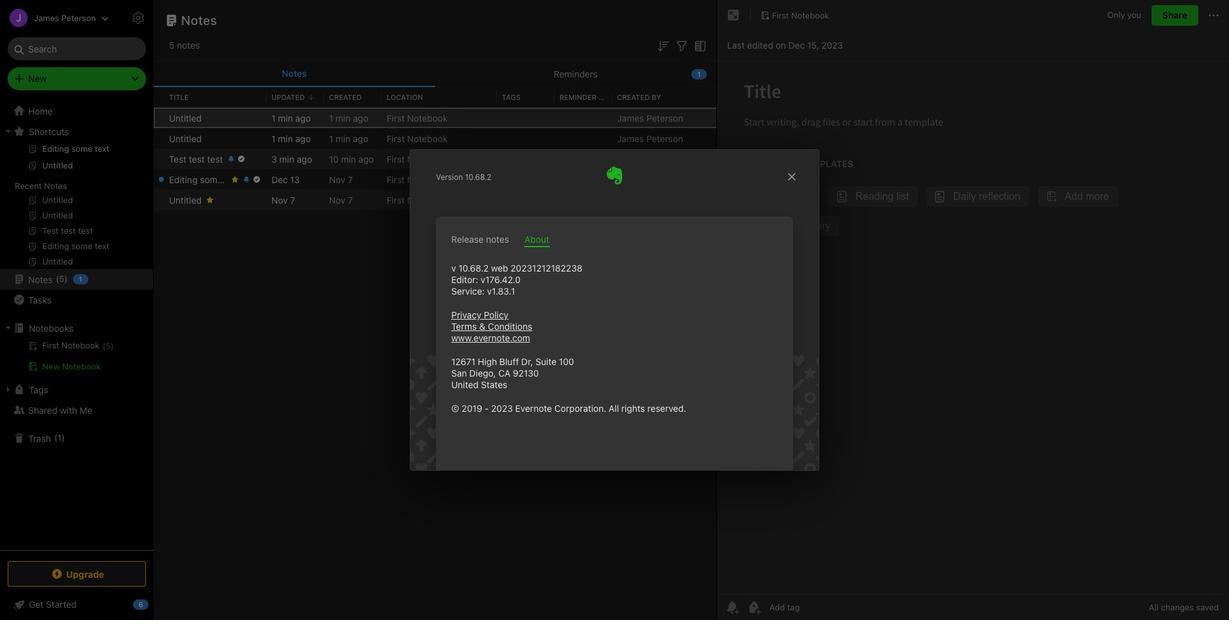 Task type: locate. For each thing, give the bounding box(es) containing it.
) inside "notes ( 5 )"
[[64, 274, 68, 284]]

09:00 down 12/17/2023, 09:00 am at the top of the page
[[610, 174, 635, 185]]

notes
[[177, 40, 200, 51], [486, 234, 509, 245]]

share button
[[1152, 5, 1199, 26]]

notes up the title
[[177, 40, 200, 51]]

1 vertical spatial 5
[[59, 274, 64, 284]]

0 horizontal spatial notes
[[177, 40, 200, 51]]

new up home
[[28, 73, 47, 84]]

0 vertical spatial (
[[56, 274, 59, 284]]

notes up web
[[486, 234, 509, 245]]

new for new
[[28, 73, 47, 84]]

0 vertical spatial 2023
[[822, 39, 844, 50]]

) for notes
[[64, 274, 68, 284]]

notebooks link
[[0, 318, 153, 338]]

last
[[728, 39, 745, 50]]

all left changes
[[1150, 602, 1159, 612]]

release notes tab
[[452, 234, 509, 245]]

tags
[[502, 93, 521, 101], [29, 384, 48, 395]]

upgrade
[[66, 569, 104, 579]]

1 vertical spatial am
[[638, 174, 651, 185]]

recent notes group
[[0, 142, 153, 274]]

new
[[28, 73, 47, 84], [42, 361, 60, 372]]

notes up updated
[[282, 68, 307, 79]]

untitled down the title
[[169, 112, 202, 123]]

all left rights
[[609, 403, 619, 414]]

am down 12/17/2023, 09:00 am at the top of the page
[[638, 174, 651, 185]]

10
[[329, 153, 339, 164]]

0 vertical spatial 10.68.2
[[465, 172, 492, 182]]

10.68.2 inside v 10.68.2 web 20231212182238 editor: v176.42.0 service: v1.83.1
[[459, 263, 489, 274]]

untitled up test
[[169, 133, 202, 144]]

0 vertical spatial tags
[[502, 93, 521, 101]]

test right test
[[189, 153, 205, 164]]

test up some
[[207, 153, 223, 164]]

1 horizontal spatial created
[[618, 93, 650, 101]]

1 min ago
[[272, 112, 311, 123], [329, 112, 369, 123], [272, 133, 311, 144], [329, 133, 369, 144]]

expand notebooks image
[[3, 323, 13, 333]]

10.68.2
[[465, 172, 492, 182], [459, 263, 489, 274]]

1 vertical spatial all
[[1150, 602, 1159, 612]]

new for new notebook
[[42, 361, 60, 372]]

about tab
[[525, 234, 550, 245]]

am up 12/15/2023, 09:00 am on the top of page
[[637, 153, 651, 164]]

untitled
[[169, 112, 202, 123], [169, 133, 202, 144], [169, 194, 202, 205]]

2 vertical spatial untitled
[[169, 194, 202, 205]]

notes inside button
[[282, 68, 307, 79]]

( inside trash ( 1 )
[[54, 433, 58, 443]]

3 min ago
[[272, 153, 312, 164]]

new up tags button
[[42, 361, 60, 372]]

created
[[329, 93, 362, 101], [618, 93, 650, 101]]

on
[[776, 39, 787, 50]]

note window element
[[717, 0, 1230, 620]]

2023 right -
[[492, 403, 513, 414]]

0 horizontal spatial 5
[[59, 274, 64, 284]]

created left by on the top of the page
[[618, 93, 650, 101]]

upgrade button
[[8, 561, 146, 587]]

james down 12/17/2023, 09:00 am at the top of the page
[[618, 174, 644, 185]]

james
[[618, 112, 644, 123], [618, 133, 644, 144], [618, 153, 644, 164], [618, 174, 644, 185]]

0 horizontal spatial 2023
[[492, 403, 513, 414]]

release
[[452, 234, 484, 245]]

1 vertical spatial 2023
[[492, 403, 513, 414]]

cell
[[154, 169, 164, 190]]

1 untitled from the top
[[169, 112, 202, 123]]

1 vertical spatial tab list
[[452, 217, 794, 247]]

james up 12/17/2023, 09:00 am at the top of the page
[[618, 133, 644, 144]]

12/15/2023,
[[560, 174, 608, 185]]

1 horizontal spatial all
[[1150, 602, 1159, 612]]

0 vertical spatial )
[[64, 274, 68, 284]]

0 vertical spatial 5
[[169, 40, 175, 51]]

first inside button
[[773, 10, 790, 20]]

dec left 13
[[272, 174, 288, 185]]

0 vertical spatial dec
[[789, 39, 805, 50]]

0 vertical spatial tab list
[[154, 61, 717, 87]]

new notebook
[[42, 361, 101, 372]]

1 horizontal spatial 2023
[[822, 39, 844, 50]]

&
[[480, 321, 486, 332]]

1 horizontal spatial tags
[[502, 93, 521, 101]]

2 created from the left
[[618, 93, 650, 101]]

1 test from the left
[[189, 153, 205, 164]]

-
[[485, 403, 489, 414]]

settings image
[[131, 10, 146, 26]]

home link
[[0, 101, 154, 121]]

version
[[436, 172, 463, 182]]

) for trash
[[62, 433, 65, 443]]

expand note image
[[726, 8, 742, 23]]

12/15/2023, 09:00 am
[[560, 174, 651, 185]]

test test test
[[169, 153, 223, 164]]

4 james peterson from the top
[[618, 174, 684, 185]]

add tag image
[[747, 600, 762, 615]]

) up tasks button
[[64, 274, 68, 284]]

13
[[290, 174, 300, 185]]

notes
[[181, 13, 217, 28], [282, 68, 307, 79], [44, 181, 67, 191], [28, 274, 53, 285]]

( for notes
[[56, 274, 59, 284]]

me
[[80, 405, 92, 415]]

version 10.68.2
[[436, 172, 492, 182]]

diego,
[[470, 368, 496, 379]]

corporation.
[[555, 403, 607, 414]]

notes for 5 notes
[[177, 40, 200, 51]]

0 vertical spatial all
[[609, 403, 619, 414]]

5 up the title
[[169, 40, 175, 51]]

0 vertical spatial 09:00
[[610, 153, 635, 164]]

notes inside "notes ( 5 )"
[[28, 274, 53, 285]]

2019
[[462, 403, 483, 414]]

1 vertical spatial 09:00
[[610, 174, 635, 185]]

tab list up location
[[154, 61, 717, 87]]

ago
[[295, 112, 311, 123], [353, 112, 369, 123], [295, 133, 311, 144], [353, 133, 369, 144], [297, 153, 312, 164], [359, 153, 374, 164]]

all changes saved
[[1150, 602, 1220, 612]]

james down created by
[[618, 112, 644, 123]]

4 peterson from the top
[[647, 174, 684, 185]]

)
[[64, 274, 68, 284], [62, 433, 65, 443]]

( up tasks button
[[56, 274, 59, 284]]

james up 12/15/2023, 09:00 am on the top of page
[[618, 153, 644, 164]]

1 vertical spatial untitled
[[169, 133, 202, 144]]

first notebook
[[773, 10, 830, 20], [387, 112, 448, 123], [387, 133, 448, 144], [387, 153, 448, 164], [387, 174, 448, 185], [387, 194, 448, 205]]

0 vertical spatial notes
[[177, 40, 200, 51]]

notes for release notes
[[486, 234, 509, 245]]

tree
[[0, 101, 154, 550]]

0 horizontal spatial created
[[329, 93, 362, 101]]

dec inside 'note window' element
[[789, 39, 805, 50]]

notebooks
[[29, 323, 74, 333]]

10.68.2 up editor: on the left top
[[459, 263, 489, 274]]

rights
[[622, 403, 645, 414]]

1 james from the top
[[618, 112, 644, 123]]

cell inside 'row group'
[[154, 169, 164, 190]]

notes up 5 notes
[[181, 13, 217, 28]]

tree containing home
[[0, 101, 154, 550]]

dec right on
[[789, 39, 805, 50]]

am for 12/15/2023, 09:00 am
[[638, 174, 651, 185]]

0 horizontal spatial test
[[189, 153, 205, 164]]

) right trash
[[62, 433, 65, 443]]

( inside "notes ( 5 )"
[[56, 274, 59, 284]]

1 vertical spatial notes
[[486, 234, 509, 245]]

2 james peterson from the top
[[618, 133, 684, 144]]

notes up tasks on the left top of the page
[[28, 274, 53, 285]]

tasks button
[[0, 290, 153, 310]]

min
[[278, 112, 293, 123], [336, 112, 351, 123], [278, 133, 293, 144], [336, 133, 351, 144], [280, 153, 295, 164], [341, 153, 356, 164]]

10.68.2 for v
[[459, 263, 489, 274]]

evernote
[[516, 403, 552, 414]]

ca
[[499, 368, 511, 379]]

1 vertical spatial tags
[[29, 384, 48, 395]]

tab list
[[154, 61, 717, 87], [452, 217, 794, 247]]

row group
[[154, 108, 843, 210]]

notes right recent
[[44, 181, 67, 191]]

20231212182238
[[511, 263, 583, 274]]

) inside trash ( 1 )
[[62, 433, 65, 443]]

12/17/2023,
[[560, 153, 607, 164]]

2 untitled from the top
[[169, 133, 202, 144]]

1 horizontal spatial dec
[[789, 39, 805, 50]]

1 inside trash ( 1 )
[[58, 433, 62, 443]]

1
[[698, 70, 701, 78], [272, 112, 276, 123], [329, 112, 333, 123], [272, 133, 276, 144], [329, 133, 333, 144], [79, 275, 82, 283], [58, 433, 62, 443]]

09:00 up 12/15/2023, 09:00 am on the top of page
[[610, 153, 635, 164]]

date
[[599, 93, 617, 101]]

new notebook group
[[0, 338, 153, 379]]

10.68.2 right version
[[465, 172, 492, 182]]

0 horizontal spatial tags
[[29, 384, 48, 395]]

1 horizontal spatial test
[[207, 153, 223, 164]]

nov 7
[[329, 174, 353, 185], [272, 194, 295, 205], [329, 194, 353, 205]]

2023 right 15,
[[822, 39, 844, 50]]

shortcuts button
[[0, 121, 153, 142]]

first
[[773, 10, 790, 20], [387, 112, 405, 123], [387, 133, 405, 144], [387, 153, 405, 164], [387, 174, 405, 185], [387, 194, 405, 205]]

row group containing untitled
[[154, 108, 843, 210]]

0 vertical spatial am
[[637, 153, 651, 164]]

1 vertical spatial )
[[62, 433, 65, 443]]

Search text field
[[17, 37, 137, 60]]

1 vertical spatial new
[[42, 361, 60, 372]]

1 created from the left
[[329, 93, 362, 101]]

dec inside 'row group'
[[272, 174, 288, 185]]

0 vertical spatial new
[[28, 73, 47, 84]]

2 james from the top
[[618, 133, 644, 144]]

untitled down editing
[[169, 194, 202, 205]]

reminders
[[554, 68, 598, 79]]

states
[[481, 379, 508, 390]]

1 vertical spatial 10.68.2
[[459, 263, 489, 274]]

created down notes button
[[329, 93, 362, 101]]

home
[[28, 105, 53, 116]]

editing some text
[[169, 174, 241, 185]]

10.68.2 for version
[[465, 172, 492, 182]]

new inside button
[[42, 361, 60, 372]]

new inside popup button
[[28, 73, 47, 84]]

first notebook button
[[757, 6, 834, 24]]

1 vertical spatial dec
[[272, 174, 288, 185]]

privacy
[[452, 309, 482, 320]]

1 vertical spatial (
[[54, 433, 58, 443]]

bluff
[[500, 356, 519, 367]]

0 horizontal spatial dec
[[272, 174, 288, 185]]

editor:
[[452, 274, 479, 285]]

www.evernote.com link
[[452, 332, 531, 343]]

1 horizontal spatial notes
[[486, 234, 509, 245]]

terms & conditions link
[[452, 321, 533, 332]]

09:00
[[610, 153, 635, 164], [610, 174, 635, 185]]

1 horizontal spatial 5
[[169, 40, 175, 51]]

5 up tasks button
[[59, 274, 64, 284]]

tags button
[[0, 379, 153, 400]]

tab list down 12/15/2023, 09:00 am on the top of page
[[452, 217, 794, 247]]

0 horizontal spatial all
[[609, 403, 619, 414]]

( right trash
[[54, 433, 58, 443]]

0 vertical spatial untitled
[[169, 112, 202, 123]]

None search field
[[17, 37, 137, 60]]

notes inside group
[[44, 181, 67, 191]]

( for trash
[[54, 433, 58, 443]]

1 peterson from the top
[[647, 112, 684, 123]]



Task type: describe. For each thing, give the bounding box(es) containing it.
v1.83.1
[[487, 286, 516, 297]]

privacy policy link
[[452, 309, 509, 320]]

privacy policy terms & conditions www.evernote.com
[[452, 309, 533, 343]]

test
[[169, 153, 187, 164]]

close image
[[785, 169, 800, 184]]

location
[[387, 93, 423, 101]]

v 10.68.2 web 20231212182238 editor: v176.42.0 service: v1.83.1
[[452, 263, 583, 297]]

shared
[[28, 405, 57, 415]]

dr,
[[522, 356, 533, 367]]

some
[[200, 174, 223, 185]]

changes
[[1162, 602, 1195, 612]]

first notebook inside the first notebook button
[[773, 10, 830, 20]]

terms
[[452, 321, 477, 332]]

notebook inside button
[[62, 361, 101, 372]]

notebook inside button
[[792, 10, 830, 20]]

3 peterson from the top
[[647, 153, 684, 164]]

by
[[652, 93, 662, 101]]

trash ( 1 )
[[28, 433, 65, 444]]

all inside 'note window' element
[[1150, 602, 1159, 612]]

2 peterson from the top
[[647, 133, 684, 144]]

4 james from the top
[[618, 174, 644, 185]]

last edited on dec 15, 2023
[[728, 39, 844, 50]]

tasks
[[28, 294, 52, 305]]

created by
[[618, 93, 662, 101]]

saved
[[1197, 602, 1220, 612]]

policy
[[484, 309, 509, 320]]

reserved.
[[648, 403, 687, 414]]

web
[[491, 263, 508, 274]]

editing
[[169, 174, 198, 185]]

with
[[60, 405, 77, 415]]

united
[[452, 379, 479, 390]]

release notes
[[452, 234, 509, 245]]

title
[[169, 93, 189, 101]]

reminder
[[560, 93, 597, 101]]

v176.42.0
[[481, 274, 521, 285]]

only you
[[1108, 10, 1142, 20]]

tab list containing release notes
[[452, 217, 794, 247]]

5 inside "notes ( 5 )"
[[59, 274, 64, 284]]

conditions
[[488, 321, 533, 332]]

3 james from the top
[[618, 153, 644, 164]]

©
[[452, 403, 460, 414]]

dec 13
[[272, 174, 300, 185]]

2023 inside 'note window' element
[[822, 39, 844, 50]]

15,
[[808, 39, 820, 50]]

92130
[[513, 368, 539, 379]]

100
[[559, 356, 574, 367]]

notes button
[[154, 61, 435, 87]]

text
[[225, 174, 241, 185]]

about
[[525, 234, 550, 245]]

expand tags image
[[3, 384, 13, 395]]

shortcuts
[[29, 126, 69, 137]]

10 min ago
[[329, 153, 374, 164]]

recent notes
[[15, 181, 67, 191]]

only
[[1108, 10, 1126, 20]]

you
[[1128, 10, 1142, 20]]

12671 high bluff dr, suite 100 san diego, ca 92130 united states
[[452, 356, 574, 390]]

trash
[[28, 433, 51, 444]]

© 2019 - 2023 evernote corporation. all rights reserved.
[[452, 403, 687, 414]]

3 james peterson from the top
[[618, 153, 684, 164]]

www.evernote.com
[[452, 332, 531, 343]]

am for 12/17/2023, 09:00 am
[[637, 153, 651, 164]]

3 untitled from the top
[[169, 194, 202, 205]]

tab list containing notes
[[154, 61, 717, 87]]

12/17/2023, 09:00 am
[[560, 153, 651, 164]]

share
[[1163, 10, 1188, 20]]

created for created
[[329, 93, 362, 101]]

new button
[[8, 67, 146, 90]]

add a reminder image
[[725, 600, 741, 615]]

san
[[452, 368, 467, 379]]

reminder date
[[560, 93, 617, 101]]

v
[[452, 263, 456, 274]]

edited
[[748, 39, 774, 50]]

Note Editor text field
[[717, 61, 1230, 594]]

created for created by
[[618, 93, 650, 101]]

1 james peterson from the top
[[618, 112, 684, 123]]

tags inside button
[[29, 384, 48, 395]]

3
[[272, 153, 277, 164]]

new notebook button
[[0, 359, 153, 374]]

recent
[[15, 181, 42, 191]]

2 test from the left
[[207, 153, 223, 164]]

12671
[[452, 356, 476, 367]]

09:00 for 12/17/2023,
[[610, 153, 635, 164]]

5 notes
[[169, 40, 200, 51]]

service:
[[452, 286, 485, 297]]

shared with me link
[[0, 400, 153, 420]]

09:00 for 12/15/2023,
[[610, 174, 635, 185]]

updated
[[272, 93, 305, 101]]

notes ( 5 )
[[28, 274, 68, 285]]



Task type: vqa. For each thing, say whether or not it's contained in the screenshot.
first Tab from right
no



